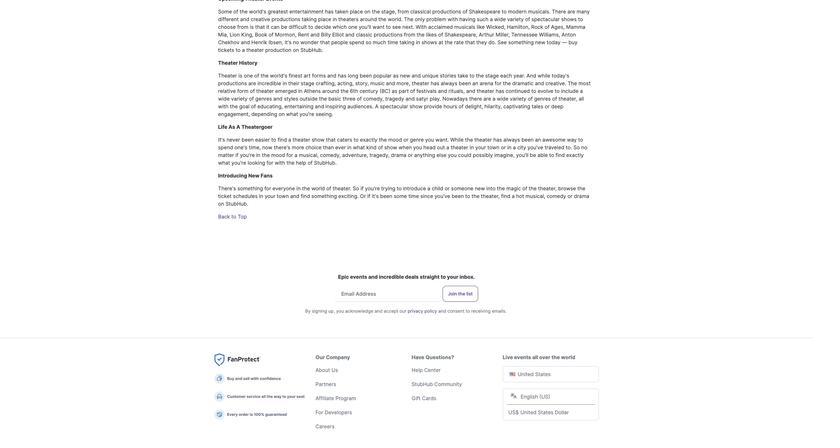 Task type: vqa. For each thing, say whether or not it's contained in the screenshot.
inspiring
yes



Task type: locate. For each thing, give the bounding box(es) containing it.
of up goal
[[249, 96, 254, 102]]

stubhub. inside there's something for everyone in the world of theater. so if you're trying to introduce a child or someone new into the magic of the theater, browse the ticket schedules in your town and find something exciting. or if it's been some time since you've been to the theater, find a hot musical, comedy or drama on stubhub.
[[226, 201, 248, 207]]

time inside some of the world's greatest entertainment has taken place on the stage, from classical productions of shakespeare to modern musicals. there are many different and creative productions taking place in theaters around the world. the only problem with having such a wide variety of spectacular shows to choose from is that it can be difficult to decide which one you'll want to see next. with acclaimed musicals like wicked, hamilton, rock of ages, mamma mia, lion king, book of mormon, rent and billy elliot and classic productions from the likes of shakespeare, arthur miller, tennessee williams, anton chekhov and henrik ibsen, it's no wonder that people spend so much time taking in shows at the rate that they do. see something new today — buy tickets to a theater production on stubhub.
[[388, 39, 398, 46]]

0 horizontal spatial what
[[218, 160, 230, 166]]

you'll
[[359, 24, 371, 30], [516, 152, 528, 158]]

1 horizontal spatial events
[[514, 354, 531, 361]]

theater up relative
[[218, 72, 237, 79]]

taking
[[302, 16, 317, 22], [400, 39, 414, 46]]

and inside there's something for everyone in the world of theater. so if you're trying to introduce a child or someone new into the magic of the theater, browse the ticket schedules in your town and find something exciting. or if it's been some time since you've been to the theater, find a hot musical, comedy or drama on stubhub.
[[290, 193, 299, 199]]

0 vertical spatial taking
[[302, 16, 317, 22]]

chekhov
[[218, 39, 239, 46]]

always inside the it's never been easier to find a theater show that caters to exactly the mood or genre you want. while the theater has always been an awesome way to spend one's time, now there's more choice than ever in what kind of show when you head out a theater in your town or in a city you've traveled to. so no matter if you're in the mood for a musical, comedy, adventure, tragedy, drama or anything else you could possibly imagine, you'll be able to find exactly what you're looking for with the help of stubhub.
[[503, 137, 520, 143]]

the inside some of the world's greatest entertainment has taken place on the stage, from classical productions of shakespeare to modern musicals. there are many different and creative productions taking place in theaters around the world. the only problem with having such a wide variety of spectacular shows to choose from is that it can be difficult to decide which one you'll want to see next. with acclaimed musicals like wicked, hamilton, rock of ages, mamma mia, lion king, book of mormon, rent and billy elliot and classic productions from the likes of shakespeare, arthur miller, tennessee williams, anton chekhov and henrik ibsen, it's no wonder that people spend so much time taking in shows at the rate that they do. see something new today — buy tickets to a theater production on stubhub.
[[404, 16, 413, 22]]

2 vertical spatial what
[[218, 160, 230, 166]]

modern
[[508, 8, 527, 15]]

are
[[567, 8, 575, 15], [248, 80, 256, 87], [483, 96, 491, 102]]

events for and
[[350, 274, 367, 280]]

all inside theater is one of the world's finest art forms and has long been popular as new and unique stories take to the stage each year. and while today's productions are incredible in their stage crafting, acting, story, music and more, theater has always been an arena for the dramatic and creative. the most relative form of theater emerged in athens around the 6th century (bc) as part of festivals and rituals, and theater has continued to evolve to include a wide variety of genres and styles outside the basic three of comedy, tragedy and satyr play. nowadays there are a wide variety of genres of theater, all with the goal of educating, entertaining and inspiring audiences. a spectacular show provide hours of delight, hilarity, captivating tales or deep engagement, depending on what you're seeing.
[[579, 96, 584, 102]]

inspiring
[[325, 103, 346, 110]]

1 vertical spatial around
[[322, 88, 339, 94]]

all right service
[[261, 394, 266, 399]]

a inside theater is one of the world's finest art forms and has long been popular as new and unique stories take to the stage each year. and while today's productions are incredible in their stage crafting, acting, story, music and more, theater has always been an arena for the dramatic and creative. the most relative form of theater emerged in athens around the 6th century (bc) as part of festivals and rituals, and theater has continued to evolve to include a wide variety of genres and styles outside the basic three of comedy, tragedy and satyr play. nowadays there are a wide variety of genres of theater, all with the goal of educating, entertaining and inspiring audiences. a spectacular show provide hours of delight, hilarity, captivating tales or deep engagement, depending on what you're seeing.
[[375, 103, 379, 110]]

united
[[518, 371, 534, 378], [520, 409, 536, 416]]

1 vertical spatial it's
[[372, 193, 379, 199]]

musical, inside the it's never been easier to find a theater show that caters to exactly the mood or genre you want. while the theater has always been an awesome way to spend one's time, now there's more choice than ever in what kind of show when you head out a theater in your town or in a city you've traveled to. so no matter if you're in the mood for a musical, comedy, adventure, tragedy, drama or anything else you could possibly imagine, you'll be able to find exactly what you're looking for with the help of stubhub.
[[299, 152, 319, 158]]

out
[[437, 144, 445, 151]]

you've inside the it's never been easier to find a theater show that caters to exactly the mood or genre you want. while the theater has always been an awesome way to spend one's time, now there's more choice than ever in what kind of show when you head out a theater in your town or in a city you've traveled to. so no matter if you're in the mood for a musical, comedy, adventure, tragedy, drama or anything else you could possibly imagine, you'll be able to find exactly what you're looking for with the help of stubhub.
[[528, 144, 543, 151]]

1 horizontal spatial world's
[[270, 72, 287, 79]]

1 horizontal spatial what
[[286, 111, 298, 117]]

rituals,
[[449, 88, 465, 94]]

spectacular
[[531, 16, 560, 22], [380, 103, 408, 110]]

has up the acting,
[[338, 72, 346, 79]]

if down one's
[[235, 152, 239, 158]]

sell
[[243, 376, 250, 381]]

no inside some of the world's greatest entertainment has taken place on the stage, from classical productions of shakespeare to modern musicals. there are many different and creative productions taking place in theaters around the world. the only problem with having such a wide variety of spectacular shows to choose from is that it can be difficult to decide which one you'll want to see next. with acclaimed musicals like wicked, hamilton, rock of ages, mamma mia, lion king, book of mormon, rent and billy elliot and classic productions from the likes of shakespeare, arthur miller, tennessee williams, anton chekhov and henrik ibsen, it's no wonder that people spend so much time taking in shows at the rate that they do. see something new today — buy tickets to a theater production on stubhub.
[[293, 39, 299, 46]]

back to top
[[218, 213, 247, 220]]

2 horizontal spatial all
[[579, 96, 584, 102]]

0 horizontal spatial taking
[[302, 16, 317, 22]]

1 vertical spatial world's
[[270, 72, 287, 79]]

2 vertical spatial theater,
[[481, 193, 500, 199]]

matter
[[218, 152, 234, 158]]

to up rent
[[308, 24, 313, 30]]

0 vertical spatial incredible
[[258, 80, 281, 87]]

0 horizontal spatial so
[[353, 185, 359, 192]]

stubhub. inside the it's never been easier to find a theater show that caters to exactly the mood or genre you want. while the theater has always been an awesome way to spend one's time, now there's more choice than ever in what kind of show when you head out a theater in your town or in a city you've traveled to. so no matter if you're in the mood for a musical, comedy, adventure, tragedy, drama or anything else you could possibly imagine, you'll be able to find exactly what you're looking for with the help of stubhub.
[[314, 160, 337, 166]]

2 vertical spatial all
[[261, 394, 266, 399]]

0 horizontal spatial always
[[441, 80, 457, 87]]

way inside the it's never been easier to find a theater show that caters to exactly the mood or genre you want. while the theater has always been an awesome way to spend one's time, now there's more choice than ever in what kind of show when you head out a theater in your town or in a city you've traveled to. so no matter if you're in the mood for a musical, comedy, adventure, tragedy, drama or anything else you could possibly imagine, you'll be able to find exactly what you're looking for with the help of stubhub.
[[567, 137, 577, 143]]

your down everyone at the top left
[[265, 193, 275, 199]]

1 horizontal spatial taking
[[400, 39, 414, 46]]

in right ever
[[347, 144, 352, 151]]

2 horizontal spatial if
[[367, 193, 370, 199]]

fans
[[261, 172, 273, 179]]

spend up the matter
[[218, 144, 233, 151]]

1 horizontal spatial all
[[532, 354, 538, 361]]

1 horizontal spatial stage
[[485, 72, 499, 79]]

only
[[415, 16, 425, 22]]

been down trying
[[380, 193, 392, 199]]

events right the 'epic'
[[350, 274, 367, 280]]

an inside the it's never been easier to find a theater show that caters to exactly the mood or genre you want. while the theater has always been an awesome way to spend one's time, now there's more choice than ever in what kind of show when you head out a theater in your town or in a city you've traveled to. so no matter if you're in the mood for a musical, comedy, adventure, tragedy, drama or anything else you could possibly imagine, you'll be able to find exactly what you're looking for with the help of stubhub.
[[535, 137, 541, 143]]

town down everyone at the top left
[[277, 193, 289, 199]]

0 vertical spatial drama
[[391, 152, 406, 158]]

to left evolve
[[531, 88, 536, 94]]

theater
[[218, 60, 238, 66], [218, 72, 237, 79]]

1 vertical spatial world
[[561, 354, 575, 361]]

new inside theater is one of the world's finest art forms and has long been popular as new and unique stories take to the stage each year. and while today's productions are incredible in their stage crafting, acting, story, music and more, theater has always been an arena for the dramatic and creative. the most relative form of theater emerged in athens around the 6th century (bc) as part of festivals and rituals, and theater has continued to evolve to include a wide variety of genres and styles outside the basic three of comedy, tragedy and satyr play. nowadays there are a wide variety of genres of theater, all with the goal of educating, entertaining and inspiring audiences. a spectacular show provide hours of delight, hilarity, captivating tales or deep engagement, depending on what you're seeing.
[[400, 72, 410, 79]]

from up 'king,'
[[237, 24, 248, 30]]

customer
[[227, 394, 246, 399]]

0 horizontal spatial town
[[277, 193, 289, 199]]

do.
[[488, 39, 496, 46]]

world inside there's something for everyone in the world of theater. so if you're trying to introduce a child or someone new into the magic of the theater, browse the ticket schedules in your town and find something exciting. or if it's been some time since you've been to the theater, find a hot musical, comedy or drama on stubhub.
[[311, 185, 325, 192]]

affiliate program
[[316, 395, 356, 402]]

1 vertical spatial show
[[312, 137, 324, 143]]

1 vertical spatial as
[[392, 88, 397, 94]]

0 horizontal spatial no
[[293, 39, 299, 46]]

mood down there's
[[271, 152, 285, 158]]

show up choice
[[312, 137, 324, 143]]

2 theater from the top
[[218, 72, 237, 79]]

your left seat
[[287, 394, 296, 399]]

productions up relative
[[218, 80, 247, 87]]

buy
[[227, 376, 234, 381]]

of down history
[[254, 72, 259, 79]]

0 vertical spatial always
[[441, 80, 457, 87]]

2 horizontal spatial show
[[410, 103, 423, 110]]

for developers link
[[316, 409, 352, 416]]

wide
[[494, 16, 506, 22], [218, 96, 230, 102], [497, 96, 508, 102]]

1 vertical spatial town
[[277, 193, 289, 199]]

classical
[[410, 8, 431, 15]]

1 vertical spatial spectacular
[[380, 103, 408, 110]]

0 vertical spatial united
[[518, 371, 534, 378]]

of up hot
[[522, 185, 527, 192]]

you're inside there's something for everyone in the world of theater. so if you're trying to introduce a child or someone new into the magic of the theater, browse the ticket schedules in your town and find something exciting. or if it's been some time since you've been to the theater, find a hot musical, comedy or drama on stubhub.
[[365, 185, 380, 192]]

you've up able
[[528, 144, 543, 151]]

life
[[218, 124, 227, 130]]

you up "head"
[[425, 137, 434, 143]]

stubhub community link
[[412, 381, 462, 387]]

2 vertical spatial something
[[311, 193, 337, 199]]

with down there's
[[275, 160, 285, 166]]

comedy, down century on the top of the page
[[363, 96, 384, 102]]

musical, inside there's something for everyone in the world of theater. so if you're trying to introduce a child or someone new into the magic of the theater, browse the ticket schedules in your town and find something exciting. or if it's been some time since you've been to the theater, find a hot musical, comedy or drama on stubhub.
[[526, 193, 545, 199]]

variety inside some of the world's greatest entertainment has taken place on the stage, from classical productions of shakespeare to modern musicals. there are many different and creative productions taking place in theaters around the world. the only problem with having such a wide variety of spectacular shows to choose from is that it can be difficult to decide which one you'll want to see next. with acclaimed musicals like wicked, hamilton, rock of ages, mamma mia, lion king, book of mormon, rent and billy elliot and classic productions from the likes of shakespeare, arthur miller, tennessee williams, anton chekhov and henrik ibsen, it's no wonder that people spend so much time taking in shows at the rate that they do. see something new today — buy tickets to a theater production on stubhub.
[[507, 16, 524, 22]]

musical, down choice
[[299, 152, 319, 158]]

1 vertical spatial musical,
[[526, 193, 545, 199]]

1 vertical spatial so
[[353, 185, 359, 192]]

show up tragedy,
[[384, 144, 397, 151]]

0 horizontal spatial world's
[[249, 8, 266, 15]]

you're up introducing
[[231, 160, 246, 166]]

united down live events all over the world
[[518, 371, 534, 378]]

you've
[[528, 144, 543, 151], [435, 193, 450, 199]]

time down introduce
[[408, 193, 419, 199]]

0 horizontal spatial are
[[248, 80, 256, 87]]

inbox.
[[460, 274, 475, 280]]

always inside theater is one of the world's finest art forms and has long been popular as new and unique stories take to the stage each year. and while today's productions are incredible in their stage crafting, acting, story, music and more, theater has always been an arena for the dramatic and creative. the most relative form of theater emerged in athens around the 6th century (bc) as part of festivals and rituals, and theater has continued to evolve to include a wide variety of genres and styles outside the basic three of comedy, tragedy and satyr play. nowadays there are a wide variety of genres of theater, all with the goal of educating, entertaining and inspiring audiences. a spectacular show provide hours of delight, hilarity, captivating tales or deep engagement, depending on what you're seeing.
[[441, 80, 457, 87]]

you're down entertaining at the top left
[[300, 111, 314, 117]]

0 vertical spatial a
[[375, 103, 379, 110]]

one inside theater is one of the world's finest art forms and has long been popular as new and unique stories take to the stage each year. and while today's productions are incredible in their stage crafting, acting, story, music and more, theater has always been an arena for the dramatic and creative. the most relative form of theater emerged in athens around the 6th century (bc) as part of festivals and rituals, and theater has continued to evolve to include a wide variety of genres and styles outside the basic three of comedy, tragedy and satyr play. nowadays there are a wide variety of genres of theater, all with the goal of educating, entertaining and inspiring audiences. a spectacular show provide hours of delight, hilarity, captivating tales or deep engagement, depending on what you're seeing.
[[244, 72, 253, 79]]

satyr
[[416, 96, 428, 102]]

a right 'audiences.'
[[375, 103, 379, 110]]

your inside the it's never been easier to find a theater show that caters to exactly the mood or genre you want. while the theater has always been an awesome way to spend one's time, now there's more choice than ever in what kind of show when you head out a theater in your town or in a city you've traveled to. so no matter if you're in the mood for a musical, comedy, adventure, tragedy, drama or anything else you could possibly imagine, you'll be able to find exactly what you're looking for with the help of stubhub.
[[475, 144, 486, 151]]

2 horizontal spatial new
[[535, 39, 545, 46]]

hamilton,
[[507, 24, 530, 30]]

musicals.
[[528, 8, 550, 15]]

is down theater history
[[238, 72, 242, 79]]

2 horizontal spatial are
[[567, 8, 575, 15]]

stubhub. inside some of the world's greatest entertainment has taken place on the stage, from classical productions of shakespeare to modern musicals. there are many different and creative productions taking place in theaters around the world. the only problem with having such a wide variety of spectacular shows to choose from is that it can be difficult to decide which one you'll want to see next. with acclaimed musicals like wicked, hamilton, rock of ages, mamma mia, lion king, book of mormon, rent and billy elliot and classic productions from the likes of shakespeare, arthur miller, tennessee williams, anton chekhov and henrik ibsen, it's no wonder that people spend so much time taking in shows at the rate that they do. see something new today — buy tickets to a theater production on stubhub.
[[300, 47, 323, 53]]

0 vertical spatial states
[[535, 371, 551, 378]]

0 vertical spatial spend
[[349, 39, 364, 46]]

so
[[366, 39, 371, 46]]

0 horizontal spatial world
[[311, 185, 325, 192]]

1 horizontal spatial no
[[581, 144, 587, 151]]

of left theater.
[[326, 185, 331, 192]]

many
[[577, 8, 590, 15]]

around inside theater is one of the world's finest art forms and has long been popular as new and unique stories take to the stage each year. and while today's productions are incredible in their stage crafting, acting, story, music and more, theater has always been an arena for the dramatic and creative. the most relative form of theater emerged in athens around the 6th century (bc) as part of festivals and rituals, and theater has continued to evolve to include a wide variety of genres and styles outside the basic three of comedy, tragedy and satyr play. nowadays there are a wide variety of genres of theater, all with the goal of educating, entertaining and inspiring audiences. a spectacular show provide hours of delight, hilarity, captivating tales or deep engagement, depending on what you're seeing.
[[322, 88, 339, 94]]

0 vertical spatial you've
[[528, 144, 543, 151]]

so right to.
[[574, 144, 580, 151]]

city
[[517, 144, 526, 151]]

place
[[350, 8, 363, 15], [318, 16, 331, 22]]

customer service all the way to your seat
[[227, 394, 305, 399]]

0 vertical spatial be
[[281, 24, 287, 30]]

that right 'rate'
[[465, 39, 475, 46]]

to left top
[[231, 213, 236, 220]]

stage,
[[381, 8, 396, 15]]

0 horizontal spatial way
[[274, 394, 281, 399]]

1 horizontal spatial town
[[487, 144, 499, 151]]

0 horizontal spatial the
[[404, 16, 413, 22]]

comedy, down than
[[320, 152, 341, 158]]

in up imagine,
[[507, 144, 512, 151]]

0 horizontal spatial genres
[[255, 96, 272, 102]]

always down stories
[[441, 80, 457, 87]]

states inside button
[[535, 371, 551, 378]]

since
[[420, 193, 433, 199]]

be inside some of the world's greatest entertainment has taken place on the stage, from classical productions of shakespeare to modern musicals. there are many different and creative productions taking place in theaters around the world. the only problem with having such a wide variety of spectacular shows to choose from is that it can be difficult to decide which one you'll want to see next. with acclaimed musicals like wicked, hamilton, rock of ages, mamma mia, lion king, book of mormon, rent and billy elliot and classic productions from the likes of shakespeare, arthur miller, tennessee williams, anton chekhov and henrik ibsen, it's no wonder that people spend so much time taking in shows at the rate that they do. see something new today — buy tickets to a theater production on stubhub.
[[281, 24, 287, 30]]

0 vertical spatial all
[[579, 96, 584, 102]]

1 vertical spatial time
[[408, 193, 419, 199]]

easier
[[255, 137, 270, 143]]

so inside the it's never been easier to find a theater show that caters to exactly the mood or genre you want. while the theater has always been an awesome way to spend one's time, now there's more choice than ever in what kind of show when you head out a theater in your town or in a city you've traveled to. so no matter if you're in the mood for a musical, comedy, adventure, tragedy, drama or anything else you could possibly imagine, you'll be able to find exactly what you're looking for with the help of stubhub.
[[574, 144, 580, 151]]

1 horizontal spatial around
[[360, 16, 377, 22]]

drama
[[391, 152, 406, 158], [574, 193, 589, 199]]

mood up when
[[388, 137, 402, 143]]

0 horizontal spatial mood
[[271, 152, 285, 158]]

1 vertical spatial is
[[238, 72, 242, 79]]

theater,
[[559, 96, 577, 102], [538, 185, 557, 192], [481, 193, 500, 199]]

an left the awesome
[[535, 137, 541, 143]]

new
[[535, 39, 545, 46], [400, 72, 410, 79], [475, 185, 485, 192]]

musical,
[[299, 152, 319, 158], [526, 193, 545, 199]]

join
[[448, 291, 457, 296]]

theater.
[[333, 185, 351, 192]]

child
[[432, 185, 443, 192]]

to right take
[[470, 72, 474, 79]]

0 horizontal spatial a
[[236, 124, 240, 130]]

1 genres from the left
[[255, 96, 272, 102]]

united right the us$
[[520, 409, 536, 416]]

with up musicals
[[448, 16, 458, 22]]

choose
[[218, 24, 236, 30]]

in right everyone at the top left
[[296, 185, 301, 192]]

you'll up classic
[[359, 24, 371, 30]]

theater is one of the world's finest art forms and has long been popular as new and unique stories take to the stage each year. and while today's productions are incredible in their stage crafting, acting, story, music and more, theater has always been an arena for the dramatic and creative. the most relative form of theater emerged in athens around the 6th century (bc) as part of festivals and rituals, and theater has continued to evolve to include a wide variety of genres and styles outside the basic three of comedy, tragedy and satyr play. nowadays there are a wide variety of genres of theater, all with the goal of educating, entertaining and inspiring audiences. a spectacular show provide hours of delight, hilarity, captivating tales or deep engagement, depending on what you're seeing.
[[218, 72, 591, 117]]

stubhub
[[412, 381, 433, 387]]

goal
[[239, 103, 250, 110]]

the inside button
[[458, 291, 465, 296]]

could
[[458, 152, 471, 158]]

productions up problem
[[432, 8, 461, 15]]

or right child
[[445, 185, 450, 192]]

genres up educating,
[[255, 96, 272, 102]]

0 horizontal spatial new
[[400, 72, 410, 79]]

privacy
[[408, 308, 423, 314]]

the up tragedy,
[[379, 137, 387, 143]]

so inside there's something for everyone in the world of theater. so if you're trying to introduce a child or someone new into the magic of the theater, browse the ticket schedules in your town and find something exciting. or if it's been some time since you've been to the theater, find a hot musical, comedy or drama on stubhub.
[[353, 185, 359, 192]]

1 vertical spatial are
[[248, 80, 256, 87]]

you've down child
[[435, 193, 450, 199]]

spectacular down musicals.
[[531, 16, 560, 22]]

2 horizontal spatial what
[[353, 144, 365, 151]]

our company
[[316, 354, 350, 361]]

0 vertical spatial theater
[[218, 60, 238, 66]]

1 vertical spatial something
[[237, 185, 263, 192]]

of right part
[[410, 88, 415, 94]]

one down history
[[244, 72, 253, 79]]

mood
[[388, 137, 402, 143], [271, 152, 285, 158]]

1 theater from the top
[[218, 60, 238, 66]]

you down genre
[[413, 144, 422, 151]]

1 vertical spatial stage
[[301, 80, 314, 87]]

0 vertical spatial what
[[286, 111, 298, 117]]

policy
[[424, 308, 437, 314]]

or
[[360, 193, 366, 199]]

0 vertical spatial time
[[388, 39, 398, 46]]

there's
[[274, 144, 290, 151]]

1 horizontal spatial way
[[567, 137, 577, 143]]

theater inside theater is one of the world's finest art forms and has long been popular as new and unique stories take to the stage each year. and while today's productions are incredible in their stage crafting, acting, story, music and more, theater has always been an arena for the dramatic and creative. the most relative form of theater emerged in athens around the 6th century (bc) as part of festivals and rituals, and theater has continued to evolve to include a wide variety of genres and styles outside the basic three of comedy, tragedy and satyr play. nowadays there are a wide variety of genres of theater, all with the goal of educating, entertaining and inspiring audiences. a spectacular show provide hours of delight, hilarity, captivating tales or deep engagement, depending on what you're seeing.
[[218, 72, 237, 79]]

time,
[[249, 144, 261, 151]]

one down theaters at the left of the page
[[348, 24, 357, 30]]

something inside some of the world's greatest entertainment has taken place on the stage, from classical productions of shakespeare to modern musicals. there are many different and creative productions taking place in theaters around the world. the only problem with having such a wide variety of spectacular shows to choose from is that it can be difficult to decide which one you'll want to see next. with acclaimed musicals like wicked, hamilton, rock of ages, mamma mia, lion king, book of mormon, rent and billy elliot and classic productions from the likes of shakespeare, arthur miller, tennessee williams, anton chekhov and henrik ibsen, it's no wonder that people spend so much time taking in shows at the rate that they do. see something new today — buy tickets to a theater production on stubhub.
[[508, 39, 534, 46]]

0 horizontal spatial musical,
[[299, 152, 319, 158]]

1 horizontal spatial spend
[[349, 39, 364, 46]]

wide inside some of the world's greatest entertainment has taken place on the stage, from classical productions of shakespeare to modern musicals. there are many different and creative productions taking place in theaters around the world. the only problem with having such a wide variety of spectacular shows to choose from is that it can be difficult to decide which one you'll want to see next. with acclaimed musicals like wicked, hamilton, rock of ages, mamma mia, lion king, book of mormon, rent and billy elliot and classic productions from the likes of shakespeare, arthur miller, tennessee williams, anton chekhov and henrik ibsen, it's no wonder that people spend so much time taking in shows at the rate that they do. see something new today — buy tickets to a theater production on stubhub.
[[494, 16, 506, 22]]

taken
[[335, 8, 348, 15]]

or inside theater is one of the world's finest art forms and has long been popular as new and unique stories take to the stage each year. and while today's productions are incredible in their stage crafting, acting, story, music and more, theater has always been an arena for the dramatic and creative. the most relative form of theater emerged in athens around the 6th century (bc) as part of festivals and rituals, and theater has continued to evolve to include a wide variety of genres and styles outside the basic three of comedy, tragedy and satyr play. nowadays there are a wide variety of genres of theater, all with the goal of educating, entertaining and inspiring audiences. a spectacular show provide hours of delight, hilarity, captivating tales or deep engagement, depending on what you're seeing.
[[545, 103, 550, 110]]

difficult
[[289, 24, 307, 30]]

productions inside theater is one of the world's finest art forms and has long been popular as new and unique stories take to the stage each year. and while today's productions are incredible in their stage crafting, acting, story, music and more, theater has always been an arena for the dramatic and creative. the most relative form of theater emerged in athens around the 6th century (bc) as part of festivals and rituals, and theater has continued to evolve to include a wide variety of genres and styles outside the basic three of comedy, tragedy and satyr play. nowadays there are a wide variety of genres of theater, all with the goal of educating, entertaining and inspiring audiences. a spectacular show provide hours of delight, hilarity, captivating tales or deep engagement, depending on what you're seeing.
[[218, 80, 247, 87]]

0 vertical spatial it's
[[285, 39, 292, 46]]

gift cards link
[[412, 395, 436, 402]]

1 horizontal spatial mood
[[388, 137, 402, 143]]

0 vertical spatial show
[[410, 103, 423, 110]]

of right 'form'
[[250, 88, 255, 94]]

1 vertical spatial always
[[503, 137, 520, 143]]

every
[[227, 412, 238, 417]]

0 horizontal spatial one
[[244, 72, 253, 79]]

town inside there's something for everyone in the world of theater. so if you're trying to introduce a child or someone new into the magic of the theater, browse the ticket schedules in your town and find something exciting. or if it's been some time since you've been to the theater, find a hot musical, comedy or drama on stubhub.
[[277, 193, 289, 199]]

epic
[[338, 274, 349, 280]]

0 vertical spatial one
[[348, 24, 357, 30]]

to down traveled
[[549, 152, 554, 158]]

exciting.
[[338, 193, 359, 199]]

0 vertical spatial new
[[535, 39, 545, 46]]

1 horizontal spatial time
[[408, 193, 419, 199]]

0 vertical spatial stubhub.
[[300, 47, 323, 53]]

the down the acting,
[[341, 88, 349, 94]]

time right much
[[388, 39, 398, 46]]

be left able
[[530, 152, 536, 158]]

life as a theatergoer
[[218, 124, 273, 130]]

2 vertical spatial stubhub.
[[226, 201, 248, 207]]

of right goal
[[251, 103, 256, 110]]

caters
[[337, 137, 352, 143]]

1 vertical spatial theater
[[218, 72, 237, 79]]

2 genres from the left
[[534, 96, 551, 102]]

all down most
[[579, 96, 584, 102]]

drama inside the it's never been easier to find a theater show that caters to exactly the mood or genre you want. while the theater has always been an awesome way to spend one's time, now there's more choice than ever in what kind of show when you head out a theater in your town or in a city you've traveled to. so no matter if you're in the mood for a musical, comedy, adventure, tragedy, drama or anything else you could possibly imagine, you'll be able to find exactly what you're looking for with the help of stubhub.
[[391, 152, 406, 158]]

0 horizontal spatial spend
[[218, 144, 233, 151]]

and right elliot
[[345, 31, 354, 38]]

ibsen,
[[269, 39, 283, 46]]

so up exciting. on the top of page
[[353, 185, 359, 192]]

having
[[459, 16, 475, 22]]

comedy, inside the it's never been easier to find a theater show that caters to exactly the mood or genre you want. while the theater has always been an awesome way to spend one's time, now there's more choice than ever in what kind of show when you head out a theater in your town or in a city you've traveled to. so no matter if you're in the mood for a musical, comedy, adventure, tragedy, drama or anything else you could possibly imagine, you'll be able to find exactly what you're looking for with the help of stubhub.
[[320, 152, 341, 158]]

shakespeare,
[[445, 31, 477, 38]]

it's
[[218, 137, 225, 143]]

stubhub.
[[300, 47, 323, 53], [314, 160, 337, 166], [226, 201, 248, 207]]

theaters
[[338, 16, 359, 22]]

athens
[[304, 88, 321, 94]]

for down "each"
[[495, 80, 501, 87]]

0 horizontal spatial around
[[322, 88, 339, 94]]

new
[[248, 172, 259, 179]]

theater for theater is one of the world's finest art forms and has long been popular as new and unique stories take to the stage each year. and while today's productions are incredible in their stage crafting, acting, story, music and more, theater has always been an arena for the dramatic and creative. the most relative form of theater emerged in athens around the 6th century (bc) as part of festivals and rituals, and theater has continued to evolve to include a wide variety of genres and styles outside the basic three of comedy, tragedy and satyr play. nowadays there are a wide variety of genres of theater, all with the goal of educating, entertaining and inspiring audiences. a spectacular show provide hours of delight, hilarity, captivating tales or deep engagement, depending on what you're seeing.
[[218, 72, 237, 79]]

on down educating,
[[279, 111, 285, 117]]

incredible up emerged
[[258, 80, 281, 87]]

adventure,
[[342, 152, 368, 158]]

1 vertical spatial from
[[237, 24, 248, 30]]

ages,
[[551, 24, 565, 30]]

or up imagine,
[[501, 144, 506, 151]]

no right to.
[[581, 144, 587, 151]]

is inside some of the world's greatest entertainment has taken place on the stage, from classical productions of shakespeare to modern musicals. there are many different and creative productions taking place in theaters around the world. the only problem with having such a wide variety of spectacular shows to choose from is that it can be difficult to decide which one you'll want to see next. with acclaimed musicals like wicked, hamilton, rock of ages, mamma mia, lion king, book of mormon, rent and billy elliot and classic productions from the likes of shakespeare, arthur miller, tennessee williams, anton chekhov and henrik ibsen, it's no wonder that people spend so much time taking in shows at the rate that they do. see something new today — buy tickets to a theater production on stubhub.
[[250, 24, 254, 30]]

acting,
[[337, 80, 354, 87]]

1 horizontal spatial genres
[[534, 96, 551, 102]]

center
[[424, 367, 441, 373]]

wide up wicked,
[[494, 16, 506, 22]]

you're up or
[[365, 185, 380, 192]]

on
[[364, 8, 370, 15], [293, 47, 299, 53], [279, 111, 285, 117], [218, 201, 224, 207]]

as up more,
[[393, 72, 399, 79]]

to inside button
[[231, 213, 236, 220]]

0 vertical spatial place
[[350, 8, 363, 15]]

of up 'williams,'
[[545, 24, 550, 30]]

0 vertical spatial events
[[350, 274, 367, 280]]

for down fans
[[264, 185, 271, 192]]

0 vertical spatial so
[[574, 144, 580, 151]]

you've inside there's something for everyone in the world of theater. so if you're trying to introduce a child or someone new into the magic of the theater, browse the ticket schedules in your town and find something exciting. or if it's been some time since you've been to the theater, find a hot musical, comedy or drama on stubhub.
[[435, 193, 450, 199]]

for down there's
[[286, 152, 293, 158]]

it's right or
[[372, 193, 379, 199]]

you're inside theater is one of the world's finest art forms and has long been popular as new and unique stories take to the stage each year. and while today's productions are incredible in their stage crafting, acting, story, music and more, theater has always been an arena for the dramatic and creative. the most relative form of theater emerged in athens around the 6th century (bc) as part of festivals and rituals, and theater has continued to evolve to include a wide variety of genres and styles outside the basic three of comedy, tragedy and satyr play. nowadays there are a wide variety of genres of theater, all with the goal of educating, entertaining and inspiring audiences. a spectacular show provide hours of delight, hilarity, captivating tales or deep engagement, depending on what you're seeing.
[[300, 111, 314, 117]]

0 horizontal spatial theater,
[[481, 193, 500, 199]]

no inside the it's never been easier to find a theater show that caters to exactly the mood or genre you want. while the theater has always been an awesome way to spend one's time, now there's more choice than ever in what kind of show when you head out a theater in your town or in a city you've traveled to. so no matter if you're in the mood for a musical, comedy, adventure, tragedy, drama or anything else you could possibly imagine, you'll be able to find exactly what you're looking for with the help of stubhub.
[[581, 144, 587, 151]]

art
[[304, 72, 311, 79]]

0 vertical spatial the
[[404, 16, 413, 22]]

0 vertical spatial exactly
[[360, 137, 377, 143]]

productions down see
[[374, 31, 403, 38]]

0 vertical spatial is
[[250, 24, 254, 30]]

incredible inside theater is one of the world's finest art forms and has long been popular as new and unique stories take to the stage each year. and while today's productions are incredible in their stage crafting, acting, story, music and more, theater has always been an arena for the dramatic and creative. the most relative form of theater emerged in athens around the 6th century (bc) as part of festivals and rituals, and theater has continued to evolve to include a wide variety of genres and styles outside the basic three of comedy, tragedy and satyr play. nowadays there are a wide variety of genres of theater, all with the goal of educating, entertaining and inspiring audiences. a spectacular show provide hours of delight, hilarity, captivating tales or deep engagement, depending on what you're seeing.
[[258, 80, 281, 87]]

0 horizontal spatial you'll
[[359, 24, 371, 30]]



Task type: describe. For each thing, give the bounding box(es) containing it.
1 horizontal spatial something
[[311, 193, 337, 199]]

you're down one's
[[240, 152, 255, 158]]

include
[[561, 88, 579, 94]]

the right some
[[240, 8, 248, 15]]

0 vertical spatial from
[[398, 8, 409, 15]]

back
[[218, 213, 230, 220]]

0 vertical spatial mood
[[388, 137, 402, 143]]

0 vertical spatial as
[[393, 72, 399, 79]]

and up the seeing.
[[315, 103, 324, 110]]

it's inside some of the world's greatest entertainment has taken place on the stage, from classical productions of shakespeare to modern musicals. there are many different and creative productions taking place in theaters around the world. the only problem with having such a wide variety of spectacular shows to choose from is that it can be difficult to decide which one you'll want to see next. with acclaimed musicals like wicked, hamilton, rock of ages, mamma mia, lion king, book of mormon, rent and billy elliot and classic productions from the likes of shakespeare, arthur miller, tennessee williams, anton chekhov and henrik ibsen, it's no wonder that people spend so much time taking in shows at the rate that they do. see something new today — buy tickets to a theater production on stubhub.
[[285, 39, 292, 46]]

for developers
[[316, 409, 352, 416]]

the right magic
[[529, 185, 537, 192]]

you'll inside the it's never been easier to find a theater show that caters to exactly the mood or genre you want. while the theater has always been an awesome way to spend one's time, now there's more choice than ever in what kind of show when you head out a theater in your town or in a city you've traveled to. so no matter if you're in the mood for a musical, comedy, adventure, tragedy, drama or anything else you could possibly imagine, you'll be able to find exactly what you're looking for with the help of stubhub.
[[516, 152, 528, 158]]

spectacular inside theater is one of the world's finest art forms and has long been popular as new and unique stories take to the stage each year. and while today's productions are incredible in their stage crafting, acting, story, music and more, theater has always been an arena for the dramatic and creative. the most relative form of theater emerged in athens around the 6th century (bc) as part of festivals and rituals, and theater has continued to evolve to include a wide variety of genres and styles outside the basic three of comedy, tragedy and satyr play. nowadays there are a wide variety of genres of theater, all with the goal of educating, entertaining and inspiring audiences. a spectacular show provide hours of delight, hilarity, captivating tales or deep engagement, depending on what you're seeing.
[[380, 103, 408, 110]]

elliot
[[332, 31, 344, 38]]

of up different
[[233, 8, 238, 15]]

0 vertical spatial stage
[[485, 72, 499, 79]]

partners
[[316, 381, 336, 387]]

the right browse
[[577, 185, 585, 192]]

on inside theater is one of the world's finest art forms and has long been popular as new and unique stories take to the stage each year. and while today's productions are incredible in their stage crafting, acting, story, music and more, theater has always been an arena for the dramatic and creative. the most relative form of theater emerged in athens around the 6th century (bc) as part of festivals and rituals, and theater has continued to evolve to include a wide variety of genres and styles outside the basic three of comedy, tragedy and satyr play. nowadays there are a wide variety of genres of theater, all with the goal of educating, entertaining and inspiring audiences. a spectacular show provide hours of delight, hilarity, captivating tales or deep engagement, depending on what you're seeing.
[[279, 111, 285, 117]]

it's inside there's something for everyone in the world of theater. so if you're trying to introduce a child or someone new into the magic of the theater, browse the ticket schedules in your town and find something exciting. or if it's been some time since you've been to the theater, find a hot musical, comedy or drama on stubhub.
[[372, 193, 379, 199]]

arthur
[[479, 31, 494, 38]]

spend inside some of the world's greatest entertainment has taken place on the stage, from classical productions of shakespeare to modern musicals. there are many different and creative productions taking place in theaters around the world. the only problem with having such a wide variety of spectacular shows to choose from is that it can be difficult to decide which one you'll want to see next. with acclaimed musicals like wicked, hamilton, rock of ages, mamma mia, lion king, book of mormon, rent and billy elliot and classic productions from the likes of shakespeare, arthur miller, tennessee williams, anton chekhov and henrik ibsen, it's no wonder that people spend so much time taking in shows at the rate that they do. see something new today — buy tickets to a theater production on stubhub.
[[349, 39, 364, 46]]

help
[[412, 367, 423, 373]]

and
[[527, 72, 536, 79]]

in up emerged
[[283, 80, 287, 87]]

wicked,
[[486, 24, 505, 30]]

the right at
[[445, 39, 453, 46]]

world's inside some of the world's greatest entertainment has taken place on the stage, from classical productions of shakespeare to modern musicals. there are many different and creative productions taking place in theaters around the world. the only problem with having such a wide variety of spectacular shows to choose from is that it can be difficult to decide which one you'll want to see next. with acclaimed musicals like wicked, hamilton, rock of ages, mamma mia, lion king, book of mormon, rent and billy elliot and classic productions from the likes of shakespeare, arthur miller, tennessee williams, anton chekhov and henrik ibsen, it's no wonder that people spend so much time taking in shows at the rate that they do. see something new today — buy tickets to a theater production on stubhub.
[[249, 8, 266, 15]]

1 horizontal spatial world
[[561, 354, 575, 361]]

most
[[578, 80, 591, 87]]

mia,
[[218, 31, 228, 38]]

classic
[[356, 31, 372, 38]]

drama inside there's something for everyone in the world of theater. so if you're trying to introduce a child or someone new into the magic of the theater, browse the ticket schedules in your town and find something exciting. or if it's been some time since you've been to the theater, find a hot musical, comedy or drama on stubhub.
[[574, 193, 589, 199]]

lion
[[230, 31, 240, 38]]

2 vertical spatial from
[[404, 31, 415, 38]]

year.
[[514, 72, 525, 79]]

2 vertical spatial if
[[367, 193, 370, 199]]

there's something for everyone in the world of theater. so if you're trying to introduce a child or someone new into the magic of the theater, browse the ticket schedules in your town and find something exciting. or if it's been some time since you've been to the theater, find a hot musical, comedy or drama on stubhub.
[[218, 185, 589, 207]]

has down "each"
[[496, 88, 504, 94]]

around inside some of the world's greatest entertainment has taken place on the stage, from classical productions of shakespeare to modern musicals. there are many different and creative productions taking place in theaters around the world. the only problem with having such a wide variety of spectacular shows to choose from is that it can be difficult to decide which one you'll want to see next. with acclaimed musicals like wicked, hamilton, rock of ages, mamma mia, lion king, book of mormon, rent and billy elliot and classic productions from the likes of shakespeare, arthur miller, tennessee williams, anton chekhov and henrik ibsen, it's no wonder that people spend so much time taking in shows at the rate that they do. see something new today — buy tickets to a theater production on stubhub.
[[360, 16, 377, 22]]

to right the awesome
[[578, 137, 583, 143]]

theater down while
[[451, 144, 468, 151]]

magic
[[506, 185, 521, 192]]

been down take
[[459, 80, 471, 87]]

of up hamilton,
[[525, 16, 530, 22]]

for
[[316, 409, 323, 416]]

to right straight
[[441, 274, 446, 280]]

story,
[[355, 80, 369, 87]]

been up story,
[[360, 72, 372, 79]]

to down someone
[[465, 193, 470, 199]]

while
[[538, 72, 550, 79]]

2 vertical spatial are
[[483, 96, 491, 102]]

and down part
[[406, 96, 415, 102]]

the right while
[[465, 137, 473, 143]]

1 vertical spatial mood
[[271, 152, 285, 158]]

1 horizontal spatial place
[[350, 8, 363, 15]]

or down browse
[[568, 193, 573, 199]]

is inside theater is one of the world's finest art forms and has long been popular as new and unique stories take to the stage each year. and while today's productions are incredible in their stage crafting, acting, story, music and more, theater has always been an arena for the dramatic and creative. the most relative form of theater emerged in athens around the 6th century (bc) as part of festivals and rituals, and theater has continued to evolve to include a wide variety of genres and styles outside the basic three of comedy, tragedy and satyr play. nowadays there are a wide variety of genres of theater, all with the goal of educating, entertaining and inspiring audiences. a spectacular show provide hours of delight, hilarity, captivating tales or deep engagement, depending on what you're seeing.
[[238, 72, 242, 79]]

the down now
[[262, 152, 270, 158]]

educating,
[[257, 103, 283, 110]]

part
[[399, 88, 409, 94]]

the inside theater is one of the world's finest art forms and has long been popular as new and unique stories take to the stage each year. and while today's productions are incredible in their stage crafting, acting, story, music and more, theater has always been an arena for the dramatic and creative. the most relative form of theater emerged in athens around the 6th century (bc) as part of festivals and rituals, and theater has continued to evolve to include a wide variety of genres and styles outside the basic three of comedy, tragedy and satyr play. nowadays there are a wide variety of genres of theater, all with the goal of educating, entertaining and inspiring audiences. a spectacular show provide hours of delight, hilarity, captivating tales or deep engagement, depending on what you're seeing.
[[568, 80, 577, 87]]

that inside the it's never been easier to find a theater show that caters to exactly the mood or genre you want. while the theater has always been an awesome way to spend one's time, now there's more choice than ever in what kind of show when you head out a theater in your town or in a city you've traveled to. so no matter if you're in the mood for a musical, comedy, adventure, tragedy, drama or anything else you could possibly imagine, you'll be able to find exactly what you're looking for with the help of stubhub.
[[326, 137, 336, 143]]

one inside some of the world's greatest entertainment has taken place on the stage, from classical productions of shakespeare to modern musicals. there are many different and creative productions taking place in theaters around the world. the only problem with having such a wide variety of spectacular shows to choose from is that it can be difficult to decide which one you'll want to see next. with acclaimed musicals like wicked, hamilton, rock of ages, mamma mia, lion king, book of mormon, rent and billy elliot and classic productions from the likes of shakespeare, arthur miller, tennessee williams, anton chekhov and henrik ibsen, it's no wonder that people spend so much time taking in shows at the rate that they do. see something new today — buy tickets to a theater production on stubhub.
[[348, 24, 357, 30]]

1 vertical spatial if
[[361, 185, 364, 192]]

the down someone
[[472, 193, 480, 199]]

1 vertical spatial a
[[236, 124, 240, 130]]

theater up more
[[293, 137, 310, 143]]

more,
[[396, 80, 410, 87]]

are inside some of the world's greatest entertainment has taken place on the stage, from classical productions of shakespeare to modern musicals. there are many different and creative productions taking place in theaters around the world. the only problem with having such a wide variety of spectacular shows to choose from is that it can be difficult to decide which one you'll want to see next. with acclaimed musicals like wicked, hamilton, rock of ages, mamma mia, lion king, book of mormon, rent and billy elliot and classic productions from the likes of shakespeare, arthur miller, tennessee williams, anton chekhov and henrik ibsen, it's no wonder that people spend so much time taking in shows at the rate that they do. see something new today — buy tickets to a theater production on stubhub.
[[567, 8, 575, 15]]

finest
[[289, 72, 302, 79]]

continued
[[506, 88, 530, 94]]

signing
[[312, 308, 327, 314]]

service
[[247, 394, 261, 399]]

wonder
[[300, 39, 319, 46]]

and up the play.
[[438, 88, 447, 94]]

festivals
[[417, 88, 437, 94]]

—
[[562, 39, 567, 46]]

popular
[[373, 72, 392, 79]]

see
[[392, 24, 401, 30]]

all for customer service all the way to your seat
[[261, 394, 266, 399]]

theater for theater history
[[218, 60, 238, 66]]

that down creative at the top
[[255, 24, 265, 30]]

wide up the hilarity,
[[497, 96, 508, 102]]

for inside there's something for everyone in the world of theater. so if you're trying to introduce a child or someone new into the magic of the theater, browse the ticket schedules in your town and find something exciting. or if it's been some time since you've been to the theater, find a hot musical, comedy or drama on stubhub.
[[264, 185, 271, 192]]

Email Address email field
[[336, 286, 440, 301]]

back to top button
[[218, 213, 247, 220]]

in up looking
[[256, 152, 260, 158]]

than
[[323, 144, 334, 151]]

comedy, inside theater is one of the world's finest art forms and has long been popular as new and unique stories take to the stage each year. and while today's productions are incredible in their stage crafting, acting, story, music and more, theater has always been an arena for the dramatic and creative. the most relative form of theater emerged in athens around the 6th century (bc) as part of festivals and rituals, and theater has continued to evolve to include a wide variety of genres and styles outside the basic three of comedy, tragedy and satyr play. nowadays there are a wide variety of genres of theater, all with the goal of educating, entertaining and inspiring audiences. a spectacular show provide hours of delight, hilarity, captivating tales or deep engagement, depending on what you're seeing.
[[363, 96, 384, 102]]

and up crafting,
[[327, 72, 336, 79]]

spectacular inside some of the world's greatest entertainment has taken place on the stage, from classical productions of shakespeare to modern musicals. there are many different and creative productions taking place in theaters around the world. the only problem with having such a wide variety of spectacular shows to choose from is that it can be difficult to decide which one you'll want to see next. with acclaimed musicals like wicked, hamilton, rock of ages, mamma mia, lion king, book of mormon, rent and billy elliot and classic productions from the likes of shakespeare, arthur miller, tennessee williams, anton chekhov and henrik ibsen, it's no wonder that people spend so much time taking in shows at the rate that they do. see something new today — buy tickets to a theater production on stubhub.
[[531, 16, 560, 22]]

to down many
[[578, 16, 583, 22]]

buy
[[568, 39, 578, 46]]

1 vertical spatial states
[[538, 409, 553, 416]]

problem
[[426, 16, 446, 22]]

when
[[399, 144, 412, 151]]

time inside there's something for everyone in the world of theater. so if you're trying to introduce a child or someone new into the magic of the theater, browse the ticket schedules in your town and find something exciting. or if it's been some time since you've been to the theater, find a hot musical, comedy or drama on stubhub.
[[408, 193, 419, 199]]

confidence
[[260, 376, 281, 381]]

about us link
[[316, 367, 338, 373]]

there's
[[218, 185, 236, 192]]

you'll inside some of the world's greatest entertainment has taken place on the stage, from classical productions of shakespeare to modern musicals. there are many different and creative productions taking place in theaters around the world. the only problem with having such a wide variety of spectacular shows to choose from is that it can be difficult to decide which one you'll want to see next. with acclaimed musicals like wicked, hamilton, rock of ages, mamma mia, lion king, book of mormon, rent and billy elliot and classic productions from the likes of shakespeare, arthur miller, tennessee williams, anton chekhov and henrik ibsen, it's no wonder that people spend so much time taking in shows at the rate that they do. see something new today — buy tickets to a theater production on stubhub.
[[359, 24, 371, 30]]

if inside the it's never been easier to find a theater show that caters to exactly the mood or genre you want. while the theater has always been an awesome way to spend one's time, now there's more choice than ever in what kind of show when you head out a theater in your town or in a city you've traveled to. so no matter if you're in the mood for a musical, comedy, adventure, tragedy, drama or anything else you could possibly imagine, you'll be able to find exactly what you're looking for with the help of stubhub.
[[235, 152, 239, 158]]

musicals
[[454, 24, 475, 30]]

with inside theater is one of the world's finest art forms and has long been popular as new and unique stories take to the stage each year. and while today's productions are incredible in their stage crafting, acting, story, music and more, theater has always been an arena for the dramatic and creative. the most relative form of theater emerged in athens around the 6th century (bc) as part of festivals and rituals, and theater has continued to evolve to include a wide variety of genres and styles outside the basic three of comedy, tragedy and satyr play. nowadays there are a wide variety of genres of theater, all with the goal of educating, entertaining and inspiring audiences. a spectacular show provide hours of delight, hilarity, captivating tales or deep engagement, depending on what you're seeing.
[[218, 103, 228, 110]]

been down someone
[[452, 193, 464, 199]]

acknowledge
[[345, 308, 373, 314]]

theater up possibly
[[474, 137, 492, 143]]

awesome
[[542, 137, 566, 143]]

questions?
[[426, 354, 454, 361]]

cards
[[422, 395, 436, 402]]

deep
[[551, 103, 563, 110]]

help center
[[412, 367, 441, 373]]

us$ united states dollar
[[508, 409, 569, 416]]

theater, inside theater is one of the world's finest art forms and has long been popular as new and unique stories take to the stage each year. and while today's productions are incredible in their stage crafting, acting, story, music and more, theater has always been an arena for the dramatic and creative. the most relative form of theater emerged in athens around the 6th century (bc) as part of festivals and rituals, and theater has continued to evolve to include a wide variety of genres and styles outside the basic three of comedy, tragedy and satyr play. nowadays there are a wide variety of genres of theater, all with the goal of educating, entertaining and inspiring audiences. a spectacular show provide hours of delight, hilarity, captivating tales or deep engagement, depending on what you're seeing.
[[559, 96, 577, 102]]

basic
[[328, 96, 341, 102]]

and up 'king,'
[[240, 16, 249, 22]]

music
[[370, 80, 385, 87]]

and up the there
[[466, 88, 475, 94]]

such
[[477, 16, 488, 22]]

the down the "production" on the left of page
[[261, 72, 269, 79]]

a up there's
[[288, 137, 291, 143]]

looking
[[248, 160, 265, 166]]

history
[[239, 60, 257, 66]]

the down with
[[417, 31, 425, 38]]

that down the billy
[[320, 39, 330, 46]]

theater up educating,
[[256, 88, 274, 94]]

to left see
[[386, 24, 391, 30]]

it's never been easier to find a theater show that caters to exactly the mood or genre you want. while the theater has always been an awesome way to spend one's time, now there's more choice than ever in what kind of show when you head out a theater in your town or in a city you've traveled to. so no matter if you're in the mood for a musical, comedy, adventure, tragedy, drama or anything else you could possibly imagine, you'll be able to find exactly what you're looking for with the help of stubhub.
[[218, 137, 587, 166]]

show inside theater is one of the world's finest art forms and has long been popular as new and unique stories take to the stage each year. and while today's productions are incredible in their stage crafting, acting, story, music and more, theater has always been an arena for the dramatic and creative. the most relative form of theater emerged in athens around the 6th century (bc) as part of festivals and rituals, and theater has continued to evolve to include a wide variety of genres and styles outside the basic three of comedy, tragedy and satyr play. nowadays there are a wide variety of genres of theater, all with the goal of educating, entertaining and inspiring audiences. a spectacular show provide hours of delight, hilarity, captivating tales or deep engagement, depending on what you're seeing.
[[410, 103, 423, 110]]

and up '(bc)'
[[386, 80, 395, 87]]

new inside there's something for everyone in the world of theater. so if you're trying to introduce a child or someone new into the magic of the theater, browse the ticket schedules in your town and find something exciting. or if it's been some time since you've been to the theater, find a hot musical, comedy or drama on stubhub.
[[475, 185, 485, 192]]

anything
[[414, 152, 435, 158]]

head
[[423, 144, 436, 151]]

list
[[466, 291, 473, 296]]

the left stage,
[[372, 8, 380, 15]]

(bc)
[[380, 88, 390, 94]]

has inside the it's never been easier to find a theater show that caters to exactly the mood or genre you want. while the theater has always been an awesome way to spend one's time, now there's more choice than ever in what kind of show when you head out a theater in your town or in a city you've traveled to. so no matter if you're in the mood for a musical, comedy, adventure, tragedy, drama or anything else you could possibly imagine, you'll be able to find exactly what you're looking for with the help of stubhub.
[[493, 137, 502, 143]]

0 horizontal spatial shows
[[422, 39, 437, 46]]

tales
[[532, 103, 543, 110]]

has down unique
[[431, 80, 439, 87]]

1 vertical spatial place
[[318, 16, 331, 22]]

theater down arena
[[477, 88, 494, 94]]

the right into on the right
[[497, 185, 505, 192]]

us
[[332, 367, 338, 373]]

theater inside some of the world's greatest entertainment has taken place on the stage, from classical productions of shakespeare to modern musicals. there are many different and creative productions taking place in theaters around the world. the only problem with having such a wide variety of spectacular shows to choose from is that it can be difficult to decide which one you'll want to see next. with acclaimed musicals like wicked, hamilton, rock of ages, mamma mia, lion king, book of mormon, rent and billy elliot and classic productions from the likes of shakespeare, arthur miller, tennessee williams, anton chekhov and henrik ibsen, it's no wonder that people spend so much time taking in shows at the rate that they do. see something new today — buy tickets to a theater production on stubhub.
[[246, 47, 264, 53]]

of down it
[[269, 31, 274, 38]]

take
[[458, 72, 468, 79]]

100%
[[254, 412, 264, 417]]

new inside some of the world's greatest entertainment has taken place on the stage, from classical productions of shakespeare to modern musicals. there are many different and creative productions taking place in theaters around the world. the only problem with having such a wide variety of spectacular shows to choose from is that it can be difficult to decide which one you'll want to see next. with acclaimed musicals like wicked, hamilton, rock of ages, mamma mia, lion king, book of mormon, rent and billy elliot and classic productions from the likes of shakespeare, arthur miller, tennessee williams, anton chekhov and henrik ibsen, it's no wonder that people spend so much time taking in shows at the rate that they do. see something new today — buy tickets to a theater production on stubhub.
[[535, 39, 545, 46]]

the up engagement,
[[230, 103, 238, 110]]

rate
[[454, 39, 464, 46]]

an inside theater is one of the world's finest art forms and has long been popular as new and unique stories take to the stage each year. and while today's productions are incredible in their stage crafting, acting, story, music and more, theater has always been an arena for the dramatic and creative. the most relative form of theater emerged in athens around the 6th century (bc) as part of festivals and rituals, and theater has continued to evolve to include a wide variety of genres and styles outside the basic three of comedy, tragedy and satyr play. nowadays there are a wide variety of genres of theater, all with the goal of educating, entertaining and inspiring audiences. a spectacular show provide hours of delight, hilarity, captivating tales or deep engagement, depending on what you're seeing.
[[472, 80, 478, 87]]

with inside the it's never been easier to find a theater show that caters to exactly the mood or genre you want. while the theater has always been an awesome way to spend one's time, now there's more choice than ever in what kind of show when you head out a theater in your town or in a city you've traveled to. so no matter if you're in the mood for a musical, comedy, adventure, tragedy, drama or anything else you could possibly imagine, you'll be able to find exactly what you're looking for with the help of stubhub.
[[275, 160, 285, 166]]

spend inside the it's never been easier to find a theater show that caters to exactly the mood or genre you want. while the theater has always been an awesome way to spend one's time, now there's more choice than ever in what kind of show when you head out a theater in your town or in a city you've traveled to. so no matter if you're in the mood for a musical, comedy, adventure, tragedy, drama or anything else you could possibly imagine, you'll be able to find exactly what you're looking for with the help of stubhub.
[[218, 144, 233, 151]]

the left help
[[286, 160, 294, 166]]

productions down greatest
[[272, 16, 300, 22]]

or up when
[[403, 137, 408, 143]]

hilarity,
[[484, 103, 502, 110]]

with inside some of the world's greatest entertainment has taken place on the stage, from classical productions of shakespeare to modern musicals. there are many different and creative productions taking place in theaters around the world. the only problem with having such a wide variety of spectacular shows to choose from is that it can be difficult to decide which one you'll want to see next. with acclaimed musicals like wicked, hamilton, rock of ages, mamma mia, lion king, book of mormon, rent and billy elliot and classic productions from the likes of shakespeare, arthur miller, tennessee williams, anton chekhov and henrik ibsen, it's no wonder that people spend so much time taking in shows at the rate that they do. see something new today — buy tickets to a theater production on stubhub.
[[448, 16, 458, 22]]

for inside theater is one of the world's finest art forms and has long been popular as new and unique stories take to the stage each year. and while today's productions are incredible in their stage crafting, acting, story, music and more, theater has always been an arena for the dramatic and creative. the most relative form of theater emerged in athens around the 6th century (bc) as part of festivals and rituals, and theater has continued to evolve to include a wide variety of genres and styles outside the basic three of comedy, tragedy and satyr play. nowadays there are a wide variety of genres of theater, all with the goal of educating, entertaining and inspiring audiences. a spectacular show provide hours of delight, hilarity, captivating tales or deep engagement, depending on what you're seeing.
[[495, 80, 501, 87]]

in up which
[[333, 16, 337, 22]]

language_20x20 image
[[510, 393, 517, 399]]

1 horizontal spatial theater,
[[538, 185, 557, 192]]

united inside united states button
[[518, 371, 534, 378]]

in right schedules
[[259, 193, 263, 199]]

someone
[[451, 185, 473, 192]]

emails.
[[492, 308, 507, 314]]

and right policy
[[438, 308, 446, 314]]

see
[[498, 39, 507, 46]]

of up tales
[[528, 96, 533, 102]]

you right 'up,'
[[336, 308, 344, 314]]

to left seat
[[282, 394, 286, 399]]

or down when
[[408, 152, 413, 158]]

all for live events all over the world
[[532, 354, 538, 361]]

to left modern
[[502, 8, 507, 15]]

2 vertical spatial is
[[250, 412, 253, 417]]

to up now
[[271, 137, 276, 143]]

with right sell at the bottom left of page
[[251, 376, 259, 381]]

events for all
[[514, 354, 531, 361]]

the down "each"
[[503, 80, 511, 87]]

variety down continued at the right
[[510, 96, 526, 102]]

everyone
[[273, 185, 295, 192]]

for up fans
[[267, 160, 273, 166]]

up,
[[328, 308, 335, 314]]

variety down 'form'
[[231, 96, 248, 102]]

6th
[[350, 88, 358, 94]]

and up educating,
[[273, 96, 282, 102]]

in up could
[[470, 144, 474, 151]]

world.
[[388, 16, 403, 22]]

into
[[486, 185, 496, 192]]

possibly
[[473, 152, 493, 158]]

1 vertical spatial taking
[[400, 39, 414, 46]]

theater up festivals
[[412, 80, 429, 87]]

careers
[[316, 423, 335, 430]]

tickets
[[218, 47, 234, 53]]

company
[[326, 354, 350, 361]]

the right everyone at the top left
[[302, 185, 310, 192]]

a up the hilarity,
[[493, 96, 495, 102]]

outside
[[300, 96, 318, 102]]

on down rent
[[293, 47, 299, 53]]

entertainment
[[289, 8, 324, 15]]

miller,
[[496, 31, 510, 38]]

what inside theater is one of the world's finest art forms and has long been popular as new and unique stories take to the stage each year. and while today's productions are incredible in their stage crafting, acting, story, music and more, theater has always been an arena for the dramatic and creative. the most relative form of theater emerged in athens around the 6th century (bc) as part of festivals and rituals, and theater has continued to evolve to include a wide variety of genres and styles outside the basic three of comedy, tragedy and satyr play. nowadays there are a wide variety of genres of theater, all with the goal of educating, entertaining and inspiring audiences. a spectacular show provide hours of delight, hilarity, captivating tales or deep engagement, depending on what you're seeing.
[[286, 111, 298, 117]]

of up having
[[463, 8, 468, 15]]

1 horizontal spatial shows
[[561, 16, 577, 22]]

be inside the it's never been easier to find a theater show that caters to exactly the mood or genre you want. while the theater has always been an awesome way to spend one's time, now there's more choice than ever in what kind of show when you head out a theater in your town or in a city you've traveled to. so no matter if you're in the mood for a musical, comedy, adventure, tragedy, drama or anything else you could possibly imagine, you'll be able to find exactly what you're looking for with the help of stubhub.
[[530, 152, 536, 158]]

to right caters
[[354, 137, 359, 143]]

of right help
[[308, 160, 313, 166]]

1 horizontal spatial incredible
[[379, 274, 404, 280]]

0 horizontal spatial something
[[237, 185, 263, 192]]

1 horizontal spatial exactly
[[566, 152, 584, 158]]

with
[[416, 24, 427, 30]]

and left sell at the bottom left of page
[[235, 376, 242, 381]]

your inside there's something for everyone in the world of theater. so if you're trying to introduce a child or someone new into the magic of the theater, browse the ticket schedules in your town and find something exciting. or if it's been some time since you've been to the theater, find a hot musical, comedy or drama on stubhub.
[[265, 193, 275, 199]]

help center link
[[412, 367, 441, 373]]

over
[[539, 354, 550, 361]]

and up email address email field
[[368, 274, 378, 280]]

like
[[477, 24, 485, 30]]

to.
[[566, 144, 572, 151]]

people
[[331, 39, 348, 46]]

a down most
[[580, 88, 583, 94]]

on left stage,
[[364, 8, 370, 15]]

0 horizontal spatial show
[[312, 137, 324, 143]]

has inside some of the world's greatest entertainment has taken place on the stage, from classical productions of shakespeare to modern musicals. there are many different and creative productions taking place in theaters around the world. the only problem with having such a wide variety of spectacular shows to choose from is that it can be difficult to decide which one you'll want to see next. with acclaimed musicals like wicked, hamilton, rock of ages, mamma mia, lion king, book of mormon, rent and billy elliot and classic productions from the likes of shakespeare, arthur miller, tennessee williams, anton chekhov and henrik ibsen, it's no wonder that people spend so much time taking in shows at the rate that they do. see something new today — buy tickets to a theater production on stubhub.
[[325, 8, 334, 15]]

1 vertical spatial way
[[274, 394, 281, 399]]

the up arena
[[476, 72, 484, 79]]

town inside the it's never been easier to find a theater show that caters to exactly the mood or genre you want. while the theater has always been an awesome way to spend one's time, now there's more choice than ever in what kind of show when you head out a theater in your town or in a city you've traveled to. so no matter if you're in the mood for a musical, comedy, adventure, tragedy, drama or anything else you could possibly imagine, you'll be able to find exactly what you're looking for with the help of stubhub.
[[487, 144, 499, 151]]

a up since
[[427, 185, 430, 192]]

of up 'audiences.'
[[357, 96, 362, 102]]

world's inside theater is one of the world's finest art forms and has long been popular as new and unique stories take to the stage each year. and while today's productions are incredible in their stage crafting, acting, story, music and more, theater has always been an arena for the dramatic and creative. the most relative form of theater emerged in athens around the 6th century (bc) as part of festivals and rituals, and theater has continued to evolve to include a wide variety of genres and styles outside the basic three of comedy, tragedy and satyr play. nowadays there are a wide variety of genres of theater, all with the goal of educating, entertaining and inspiring audiences. a spectacular show provide hours of delight, hilarity, captivating tales or deep engagement, depending on what you're seeing.
[[270, 72, 287, 79]]

and down the while
[[535, 80, 544, 87]]

(us)
[[539, 394, 550, 400]]

to right tickets at left
[[236, 47, 241, 53]]

on inside there's something for everyone in the world of theater. so if you're trying to introduce a child or someone new into the magic of the theater, browse the ticket schedules in your town and find something exciting. or if it's been some time since you've been to the theater, find a hot musical, comedy or drama on stubhub.
[[218, 201, 224, 207]]

fan protect gurantee image
[[214, 353, 260, 367]]

1 vertical spatial united
[[520, 409, 536, 416]]

1 horizontal spatial show
[[384, 144, 397, 151]]

wide down relative
[[218, 96, 230, 102]]

to up some
[[397, 185, 402, 192]]

and left unique
[[412, 72, 421, 79]]

english
[[521, 394, 538, 400]]

a down more
[[295, 152, 297, 158]]

to down the "creative." on the top of the page
[[555, 88, 560, 94]]



